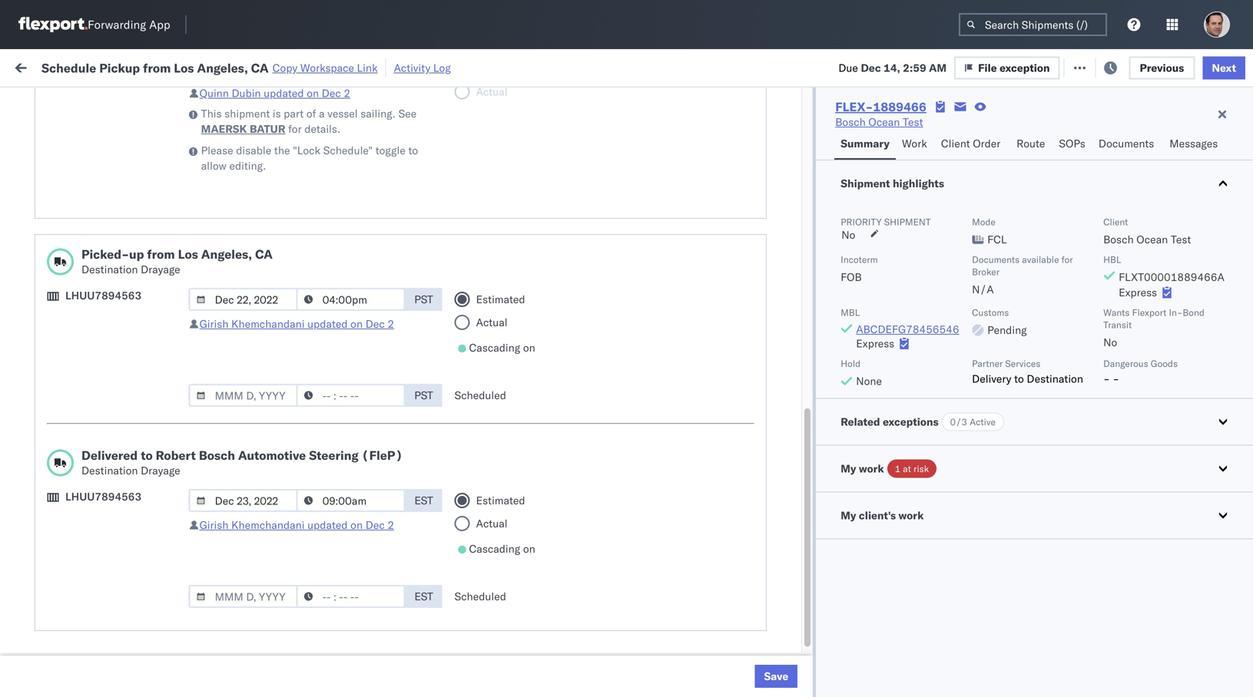 Task type: locate. For each thing, give the bounding box(es) containing it.
1 horizontal spatial work
[[902, 137, 928, 150]]

pm for 11:30 pm est, jan 23, 2023
[[280, 526, 297, 540]]

numbers inside container numbers
[[947, 132, 985, 143]]

schedule delivery appointment up confirm pickup from los angeles, ca
[[35, 390, 189, 404]]

schedule delivery appointment link for 11:30 pm est, jan 23, 2023
[[35, 525, 189, 540]]

1 vertical spatial 23,
[[345, 526, 362, 540]]

estimated
[[476, 293, 525, 306], [476, 494, 525, 508]]

5 schedule pickup from los angeles, ca from the top
[[35, 585, 207, 614]]

delivery down picked-
[[84, 289, 123, 302]]

1 vertical spatial estimated
[[476, 494, 525, 508]]

none
[[856, 375, 882, 388]]

flex-1846748
[[849, 188, 928, 201], [849, 222, 928, 235], [849, 256, 928, 269], [849, 323, 928, 337], [849, 357, 928, 371]]

1 estimated from the top
[[476, 293, 525, 306]]

hlxu8034992 down wants flexport in-bond transit no
[[1110, 357, 1185, 370]]

schedule pickup from los angeles, ca for 4th the schedule pickup from los angeles, ca link from the bottom
[[35, 247, 207, 276]]

am for fifth the schedule pickup from los angeles, ca link
[[274, 594, 291, 607]]

1 vertical spatial 11:30
[[248, 628, 278, 641]]

1 horizontal spatial numbers
[[1103, 126, 1141, 137]]

0 vertical spatial lhuu7894563, uetu5238478
[[947, 390, 1104, 404]]

0 vertical spatial actual
[[476, 316, 508, 329]]

los for 2nd schedule pickup from los angeles, ca button from the bottom
[[145, 484, 162, 497]]

related exceptions
[[841, 415, 939, 429]]

flexport
[[1133, 307, 1167, 319]]

confirm inside confirm delivery link
[[35, 458, 75, 471]]

2 vertical spatial to
[[141, 448, 153, 464]]

mbl
[[841, 307, 860, 319]]

hlxu8034992 for 3rd the schedule pickup from los angeles, ca link from the bottom of the page
[[1110, 323, 1185, 336]]

upload customs clearance documents button down workitem button
[[35, 145, 218, 177]]

delivery
[[84, 187, 123, 201], [84, 289, 123, 302], [972, 372, 1012, 386], [84, 390, 123, 404], [77, 458, 117, 471], [84, 525, 123, 539]]

3 integration from the top
[[670, 628, 723, 641]]

save button
[[755, 666, 798, 689]]

from inside schedule pickup from rotterdam, netherlands
[[120, 552, 142, 565]]

client for bosch
[[1104, 216, 1129, 228]]

numbers up ymluw236679313 in the top right of the page
[[1103, 126, 1141, 137]]

quinn dubin updated on dec 2 button
[[200, 86, 351, 100]]

23, for 2022
[[342, 425, 358, 438]]

-- : -- -- text field for mmm d, yyyy text box for automotive
[[296, 586, 406, 609]]

consignee
[[741, 492, 793, 506]]

route button
[[1011, 130, 1053, 160]]

priority
[[841, 216, 882, 228]]

3 appointment from the top
[[126, 390, 189, 404]]

2 vertical spatial upload
[[35, 619, 70, 633]]

confirm inside confirm pickup from los angeles, ca
[[35, 416, 75, 430]]

1846748 down shipment highlights
[[882, 222, 928, 235]]

1 at risk
[[895, 464, 929, 475]]

pickup down picked-
[[84, 315, 117, 328]]

0 vertical spatial lhuu7894563,
[[947, 390, 1026, 404]]

to inside partner services delivery to destination
[[1015, 372, 1025, 386]]

at right 778
[[305, 60, 315, 73]]

2 horizontal spatial to
[[1015, 372, 1025, 386]]

3 schedule delivery appointment from the top
[[35, 390, 189, 404]]

girish khemchandani updated on dec 2 for ca
[[200, 317, 394, 331]]

11:30 for 11:30 pm est, jan 23, 2023
[[248, 526, 278, 540]]

1 horizontal spatial risk
[[914, 464, 929, 475]]

quinn dubin updated on dec 2
[[200, 86, 351, 100]]

documents inside documents available for broker n/a
[[972, 254, 1020, 266]]

work
[[167, 60, 194, 73], [902, 137, 928, 150]]

2 schedule delivery appointment link from the top
[[35, 288, 189, 303]]

1 vertical spatial actual
[[476, 517, 508, 531]]

1 edt, from the top
[[294, 154, 318, 168]]

copy workspace link button
[[273, 61, 378, 75]]

from inside confirm pickup from los angeles, ca
[[113, 416, 136, 430]]

est right 13,
[[415, 494, 433, 508]]

delivery up schedule pickup from rotterdam, netherlands
[[84, 525, 123, 539]]

previous
[[1140, 61, 1185, 74]]

girish
[[200, 317, 229, 331], [200, 519, 229, 532]]

1 vertical spatial uetu5238478
[[1029, 424, 1104, 438]]

1 vertical spatial upload customs clearance documents link
[[35, 348, 218, 379]]

dubin
[[232, 86, 261, 100]]

ca inside confirm pickup from los angeles, ca
[[35, 432, 50, 445]]

flex- up none
[[849, 357, 882, 371]]

0 horizontal spatial risk
[[317, 60, 335, 73]]

client inside button
[[942, 137, 971, 150]]

documents inside button
[[1099, 137, 1155, 150]]

0 vertical spatial girish khemchandani updated on dec 2 button
[[200, 317, 394, 331]]

1846748 down abcdefg78456546 button
[[882, 357, 928, 371]]

1 vertical spatial cascading
[[469, 543, 521, 556]]

test123456 up wants
[[1047, 256, 1112, 269]]

1889466 up 1893174
[[882, 459, 928, 472]]

numbers inside button
[[1103, 126, 1141, 137]]

3 mmm d, yyyy text field from the top
[[189, 586, 298, 609]]

schedule pickup from los angeles, ca for 1st the schedule pickup from los angeles, ca link from the top
[[35, 213, 207, 242]]

0 vertical spatial confirm
[[35, 416, 75, 430]]

4 edt, from the top
[[294, 289, 318, 303]]

0 vertical spatial work
[[167, 60, 194, 73]]

numbers down 'container'
[[947, 132, 985, 143]]

2 nov from the top
[[320, 256, 340, 269]]

est, for 2:59 am est, dec 14, 2022
[[294, 391, 317, 404]]

1 vertical spatial my work
[[841, 462, 885, 476]]

am for 4th the schedule pickup from los angeles, ca link from the bottom
[[274, 256, 291, 269]]

0 vertical spatial upload customs clearance documents link
[[35, 145, 218, 176]]

from
[[143, 60, 171, 76], [120, 213, 142, 227], [147, 247, 175, 262], [120, 247, 142, 261], [120, 315, 142, 328], [113, 416, 136, 430], [120, 484, 142, 497], [120, 552, 142, 565], [120, 585, 142, 599]]

client
[[942, 137, 971, 150], [1104, 216, 1129, 228]]

abcdefg78456546 down mbl
[[856, 323, 960, 336]]

2 estimated from the top
[[476, 494, 525, 508]]

1 ceau7522281, from the top
[[947, 221, 1026, 235]]

0 vertical spatial upload customs clearance documents
[[35, 146, 168, 174]]

girish khemchandani updated on dec 2 button for ca
[[200, 317, 394, 331]]

mmm d, yyyy text field for automotive
[[189, 586, 298, 609]]

shipment inside the this shipment is part of a vessel sailing. see maersk batur for details.
[[225, 107, 270, 120]]

2 cascading on from the top
[[469, 543, 536, 556]]

-- : -- -- text field for mmm d, yyyy text field
[[296, 490, 406, 513]]

2 vertical spatial upload customs clearance documents
[[35, 619, 168, 648]]

activity
[[394, 61, 431, 75]]

1 girish from the top
[[200, 317, 229, 331]]

lhuu7894563
[[65, 289, 142, 302], [65, 490, 142, 504]]

delivery down confirm pickup from los angeles, ca
[[77, 458, 117, 471]]

2 appointment from the top
[[126, 289, 189, 302]]

pickup inside confirm pickup from los angeles, ca
[[77, 416, 111, 430]]

flex- up incoterm
[[849, 222, 882, 235]]

2 girish from the top
[[200, 519, 229, 532]]

2 vertical spatial no
[[1104, 336, 1118, 349]]

log
[[433, 61, 451, 75]]

am for 1st the schedule pickup from los angeles, ca link from the top
[[274, 222, 291, 235]]

1 vertical spatial pm
[[280, 526, 297, 540]]

2 vertical spatial work
[[899, 509, 924, 523]]

ocean fcl for fifth the schedule pickup from los angeles, ca link
[[470, 594, 524, 607]]

at for 1
[[903, 464, 912, 475]]

partner services delivery to destination
[[972, 358, 1084, 386]]

upload customs clearance documents link up confirm pickup from los angeles, ca link
[[35, 348, 218, 379]]

4 schedule delivery appointment link from the top
[[35, 525, 189, 540]]

1889466 up the 1
[[882, 425, 928, 438]]

delivery for 9:00 am est, dec 24, 2022
[[77, 458, 117, 471]]

copy
[[273, 61, 298, 75]]

0 vertical spatial lhuu7894563
[[65, 289, 142, 302]]

appointment up confirm pickup from los angeles, ca link
[[126, 390, 189, 404]]

lhuu7894563 for picked-up from los angeles, ca
[[65, 289, 142, 302]]

id
[[844, 126, 853, 137]]

clearance
[[119, 146, 168, 159], [119, 349, 168, 362], [119, 619, 168, 633]]

partner
[[972, 358, 1003, 370]]

lhuu7894563 for delivered to robert bosch automotive steering (flep)
[[65, 490, 142, 504]]

2 vertical spatial pm
[[280, 628, 297, 641]]

confirm left delivered
[[35, 458, 75, 471]]

shipment up maersk batur link
[[225, 107, 270, 120]]

2023 right 25,
[[359, 594, 385, 607]]

0 horizontal spatial to
[[141, 448, 153, 464]]

2023 for 2:59 am est, jan 25, 2023
[[359, 594, 385, 607]]

customs for 3rd upload customs clearance documents link from the top of the page
[[73, 619, 116, 633]]

1 lhuu7894563, from the top
[[947, 390, 1026, 404]]

1 vertical spatial girish khemchandani updated on dec 2 button
[[200, 519, 394, 532]]

2 cascading from the top
[[469, 543, 521, 556]]

0 vertical spatial pst
[[415, 293, 433, 306]]

schedule pickup from los angeles, ca
[[35, 213, 207, 242], [35, 247, 207, 276], [35, 315, 207, 344], [35, 484, 207, 513], [35, 585, 207, 614]]

0 vertical spatial risk
[[317, 60, 335, 73]]

2 lhuu7894563, uetu5238478 from the top
[[947, 424, 1104, 438]]

1 vertical spatial lhuu7894563
[[65, 490, 142, 504]]

2:59 am edt, nov 5, 2022 for 4th the schedule pickup from los angeles, ca link from the bottom
[[248, 256, 382, 269]]

5 hlxu8034992 from the top
[[1110, 357, 1185, 370]]

ocean fcl
[[470, 222, 524, 235], [470, 289, 524, 303], [470, 323, 524, 337], [470, 391, 524, 404], [470, 425, 524, 438], [470, 492, 524, 506], [470, 526, 524, 540], [470, 594, 524, 607], [470, 628, 524, 641]]

(flep)
[[362, 448, 403, 464]]

2 upload customs clearance documents button from the top
[[35, 348, 218, 380]]

0 vertical spatial to
[[409, 144, 418, 157]]

2 ocean fcl from the top
[[470, 289, 524, 303]]

for down part
[[288, 122, 302, 136]]

1 vertical spatial upload customs clearance documents
[[35, 349, 168, 377]]

am for 4th the schedule pickup from los angeles, ca link from the top of the page
[[274, 492, 291, 506]]

5 1846748 from the top
[[882, 357, 928, 371]]

3 karl from the top
[[802, 628, 822, 641]]

2 schedule pickup from los angeles, ca button from the top
[[35, 246, 218, 279]]

msdu7304509
[[947, 492, 1025, 505]]

app
[[149, 17, 170, 32]]

1 5, from the top
[[343, 222, 353, 235]]

jan left 25,
[[320, 594, 337, 607]]

resize handle column header
[[220, 119, 238, 698], [390, 119, 409, 698], [444, 119, 463, 698], [544, 119, 563, 698], [644, 119, 663, 698], [798, 119, 816, 698], [921, 119, 939, 698], [1021, 119, 1039, 698], [1213, 119, 1231, 698], [1215, 119, 1233, 698]]

0 vertical spatial mmm d, yyyy text field
[[189, 288, 298, 311]]

confirm for confirm pickup from los angeles, ca
[[35, 416, 75, 430]]

hlxu8034992 for schedule delivery appointment link associated with 2:59 am edt, nov 5, 2022
[[1110, 289, 1185, 302]]

1893174
[[882, 492, 928, 506]]

11:30
[[248, 526, 278, 540], [248, 628, 278, 641]]

batch action
[[1168, 60, 1235, 73]]

1 horizontal spatial work
[[859, 462, 885, 476]]

delivery inside button
[[77, 458, 117, 471]]

2 clearance from the top
[[119, 349, 168, 362]]

gvcu5265864
[[947, 526, 1023, 539]]

to left robert
[[141, 448, 153, 464]]

9:00 am est, dec 24, 2022
[[248, 459, 388, 472]]

pickup up netherlands
[[84, 552, 117, 565]]

ymluw236679313
[[1047, 154, 1146, 168]]

0 vertical spatial shipment
[[225, 107, 270, 120]]

hlxu8034992
[[1110, 221, 1185, 235], [1110, 255, 1185, 269], [1110, 289, 1185, 302], [1110, 323, 1185, 336], [1110, 357, 1185, 370]]

girish khemchandani updated on dec 2 button up the 2:59 am est, dec 14, 2022
[[200, 317, 394, 331]]

los inside picked-up from los angeles, ca destination drayage
[[178, 247, 198, 262]]

2 horizontal spatial for
[[1062, 254, 1074, 266]]

2 girish khemchandani updated on dec 2 button from the top
[[200, 519, 394, 532]]

0 horizontal spatial work
[[167, 60, 194, 73]]

4 schedule delivery appointment from the top
[[35, 525, 189, 539]]

risk right the 1
[[914, 464, 929, 475]]

est, for 2:59 am est, jan 25, 2023
[[294, 594, 317, 607]]

3 5, from the top
[[343, 289, 353, 303]]

hlxu6269489,
[[1029, 221, 1107, 235], [1029, 255, 1107, 269], [1029, 289, 1107, 302], [1029, 323, 1107, 336], [1029, 357, 1107, 370]]

no down transit in the right top of the page
[[1104, 336, 1118, 349]]

1 vertical spatial shipment
[[885, 216, 931, 228]]

shipment down highlights
[[885, 216, 931, 228]]

see
[[399, 107, 417, 120]]

0 horizontal spatial client
[[942, 137, 971, 150]]

flex- down the summary in the top right of the page
[[849, 154, 882, 168]]

flex-1889466 for 2:59 am est, dec 14, 2022
[[849, 391, 928, 404]]

2 vertical spatial my
[[841, 509, 857, 523]]

1 vertical spatial upload customs clearance documents button
[[35, 348, 218, 380]]

2 2:59 am edt, nov 5, 2022 from the top
[[248, 256, 382, 269]]

flex id button
[[816, 122, 924, 138]]

2 for delivered to robert bosch automotive steering (flep)
[[388, 519, 394, 532]]

hlxu8034992 for 1st the schedule pickup from los angeles, ca link from the top
[[1110, 221, 1185, 235]]

destination inside picked-up from los angeles, ca destination drayage
[[81, 263, 138, 276]]

1 vertical spatial client
[[1104, 216, 1129, 228]]

nov for 3rd the schedule pickup from los angeles, ca link from the bottom of the page
[[320, 323, 340, 337]]

destination
[[81, 263, 138, 276], [1027, 372, 1084, 386], [81, 464, 138, 478]]

this shipment is part of a vessel sailing. see maersk batur for details.
[[201, 107, 417, 136]]

1 schedule pickup from los angeles, ca from the top
[[35, 213, 207, 242]]

bosch inside delivered to robert bosch automotive steering (flep) destination drayage
[[199, 448, 235, 464]]

delivery inside partner services delivery to destination
[[972, 372, 1012, 386]]

flex-1846748 up priority shipment
[[849, 188, 928, 201]]

2023 for 2:59 am est, jan 13, 2023
[[359, 492, 385, 506]]

schedule delivery appointment link down picked-
[[35, 288, 189, 303]]

am for confirm delivery link
[[274, 459, 291, 472]]

2 vertical spatial 2
[[388, 519, 394, 532]]

appointment up rotterdam,
[[126, 525, 189, 539]]

1 uetu5238478 from the top
[[1029, 390, 1104, 404]]

express up flexport in the right top of the page
[[1119, 286, 1158, 299]]

0 vertical spatial destination
[[81, 263, 138, 276]]

MMM D, YYYY text field
[[189, 288, 298, 311], [189, 384, 298, 407], [189, 586, 298, 609]]

delivery up confirm pickup from los angeles, ca
[[84, 390, 123, 404]]

destination inside delivered to robert bosch automotive steering (flep) destination drayage
[[81, 464, 138, 478]]

schedule delivery appointment button for 2:59 am edt, nov 5, 2022
[[35, 288, 189, 305]]

5 hlxu6269489, from the top
[[1029, 357, 1107, 370]]

1 vertical spatial drayage
[[141, 464, 180, 478]]

7:00
[[248, 425, 271, 438]]

test
[[903, 115, 924, 129], [638, 222, 658, 235], [738, 222, 758, 235], [1171, 233, 1192, 246], [638, 425, 658, 438], [738, 425, 758, 438], [718, 492, 738, 506], [726, 526, 746, 540], [726, 560, 746, 573], [726, 628, 746, 641], [726, 661, 746, 675]]

1 karl from the top
[[802, 526, 822, 540]]

schedule pickup from rotterdam, netherlands link
[[35, 551, 218, 582]]

0 vertical spatial my work
[[15, 56, 84, 77]]

work inside button
[[167, 60, 194, 73]]

1 ceau7522281, hlxu6269489, hlxu8034992 from the top
[[947, 221, 1185, 235]]

from for 4th the schedule pickup from los angeles, ca link from the bottom
[[120, 247, 142, 261]]

4 schedule pickup from los angeles, ca from the top
[[35, 484, 207, 513]]

schedule delivery appointment button for 11:30 pm est, jan 23, 2023
[[35, 525, 189, 542]]

at right the 1
[[903, 464, 912, 475]]

destination down picked-
[[81, 263, 138, 276]]

0 vertical spatial upload customs clearance documents button
[[35, 145, 218, 177]]

1 horizontal spatial shipment
[[885, 216, 931, 228]]

pm for 7:00 pm est, dec 23, 2022
[[274, 425, 290, 438]]

abcdefg78456546 down dangerous
[[1047, 391, 1150, 404]]

2023 for 11:30 pm est, jan 23, 2023
[[365, 526, 391, 540]]

schedule delivery appointment link up confirm pickup from los angeles, ca
[[35, 389, 189, 405]]

3 upload customs clearance documents from the top
[[35, 619, 168, 648]]

ocean inside bosch ocean test link
[[869, 115, 900, 129]]

2 11:30 from the top
[[248, 628, 278, 641]]

0 vertical spatial client
[[942, 137, 971, 150]]

0 vertical spatial scheduled
[[455, 389, 507, 402]]

flex-1846748 up fob
[[849, 256, 928, 269]]

girish down picked-up from los angeles, ca destination drayage
[[200, 317, 229, 331]]

client's
[[859, 509, 896, 523]]

customs for 2nd upload customs clearance documents link from the bottom
[[73, 349, 116, 362]]

est, down '9:00 am est, dec 24, 2022'
[[294, 492, 317, 506]]

lhuu7894563, uetu5238478 for 7:00 pm est, dec 23, 2022
[[947, 424, 1104, 438]]

jan left 13,
[[320, 492, 337, 506]]

11:30 down mmm d, yyyy text field
[[248, 526, 278, 540]]

schedule delivery appointment up picked-
[[35, 187, 189, 201]]

1 vertical spatial mmm d, yyyy text field
[[189, 384, 298, 407]]

estimated for delivered to robert bosch automotive steering (flep)
[[476, 494, 525, 508]]

nov for 4th the schedule pickup from los angeles, ca link from the bottom
[[320, 256, 340, 269]]

0 vertical spatial uetu5238478
[[1029, 390, 1104, 404]]

MMM D, YYYY text field
[[189, 490, 298, 513]]

3 test123456 from the top
[[1047, 323, 1112, 337]]

ceau7522281, hlxu6269489, hlxu8034992 for 4th the schedule pickup from los angeles, ca link from the bottom
[[947, 255, 1185, 269]]

0 vertical spatial clearance
[[119, 146, 168, 159]]

ceau7522281, hlxu6269489, hlxu8034992 up available
[[947, 221, 1185, 235]]

1 lagerfeld from the top
[[825, 526, 870, 540]]

1 vertical spatial cascading on
[[469, 543, 536, 556]]

updated up is
[[264, 86, 304, 100]]

hlxu6269489, up wants
[[1029, 255, 1107, 269]]

est for -- : -- -- 'text box' corresponding to mmm d, yyyy text box for automotive
[[415, 590, 433, 604]]

1 vertical spatial scheduled
[[455, 590, 507, 604]]

girish khemchandani updated on dec 2 button for steering
[[200, 519, 394, 532]]

flex-1889466 up the "flex-1893174"
[[849, 459, 928, 472]]

2 hlxu8034992 from the top
[[1110, 255, 1185, 269]]

0 vertical spatial est
[[415, 494, 433, 508]]

1 vertical spatial lhuu7894563,
[[947, 424, 1026, 438]]

los inside confirm pickup from los angeles, ca
[[139, 416, 156, 430]]

my work up filtered by: at the left top of the page
[[15, 56, 84, 77]]

8 resize handle column header from the left
[[1021, 119, 1039, 698]]

0 vertical spatial work
[[44, 56, 84, 77]]

no down priority
[[842, 228, 856, 242]]

upload customs clearance documents down schedule pickup from rotterdam, netherlands
[[35, 619, 168, 648]]

1 vertical spatial express
[[856, 337, 895, 351]]

flex-1893174 button
[[824, 489, 932, 510], [824, 489, 932, 510]]

2 vertical spatial clearance
[[119, 619, 168, 633]]

1 vertical spatial khemchandani
[[231, 519, 305, 532]]

0 horizontal spatial shipment
[[225, 107, 270, 120]]

hlxu8034992 up hbl
[[1110, 221, 1185, 235]]

2 vertical spatial upload customs clearance documents link
[[35, 618, 218, 649]]

0 vertical spatial 14,
[[884, 61, 901, 74]]

express for hbl
[[1119, 286, 1158, 299]]

mode
[[972, 216, 996, 228]]

upload customs clearance documents down workitem button
[[35, 146, 168, 174]]

4 karl from the top
[[802, 661, 822, 675]]

0 vertical spatial at
[[305, 60, 315, 73]]

3 schedule delivery appointment link from the top
[[35, 389, 189, 405]]

0 horizontal spatial work
[[44, 56, 84, 77]]

0 vertical spatial for
[[146, 95, 159, 107]]

1 nov from the top
[[320, 222, 340, 235]]

19,
[[344, 154, 360, 168]]

1 lhuu7894563 from the top
[[65, 289, 142, 302]]

2 vertical spatial mmm d, yyyy text field
[[189, 586, 298, 609]]

1 horizontal spatial to
[[409, 144, 418, 157]]

1 vertical spatial destination
[[1027, 372, 1084, 386]]

2 -- : -- -- text field from the top
[[296, 384, 406, 407]]

ceau7522281, hlxu6269489, hlxu8034992 down wants
[[947, 323, 1185, 336]]

5, for 1st the schedule pickup from los angeles, ca link from the top
[[343, 222, 353, 235]]

shipment
[[841, 177, 891, 190]]

1 vertical spatial risk
[[914, 464, 929, 475]]

file down search shipments (/) text box
[[992, 60, 1011, 73]]

2 mmm d, yyyy text field from the top
[[189, 384, 298, 407]]

schedule delivery appointment for 2:59 am est, dec 14, 2022
[[35, 390, 189, 404]]

cascading
[[469, 341, 521, 355], [469, 543, 521, 556]]

4 ceau7522281, from the top
[[947, 323, 1026, 336]]

flex-1889466
[[836, 99, 927, 115], [849, 391, 928, 404], [849, 425, 928, 438], [849, 459, 928, 472]]

schedule delivery appointment button up confirm pickup from los angeles, ca
[[35, 389, 189, 406]]

drayage inside picked-up from los angeles, ca destination drayage
[[141, 263, 180, 276]]

4 appointment from the top
[[126, 525, 189, 539]]

jan
[[320, 492, 337, 506], [325, 526, 343, 540], [320, 594, 337, 607], [325, 628, 343, 641]]

upload customs clearance documents link down schedule pickup from rotterdam, netherlands button
[[35, 618, 218, 649]]

girish down mmm d, yyyy text field
[[200, 519, 229, 532]]

1 vertical spatial lhuu7894563, uetu5238478
[[947, 424, 1104, 438]]

pending
[[988, 324, 1027, 337]]

bookings
[[670, 492, 715, 506]]

7 ocean fcl from the top
[[470, 526, 524, 540]]

2 ceau7522281, from the top
[[947, 255, 1026, 269]]

fob
[[841, 271, 862, 284]]

hold
[[841, 358, 861, 370]]

3 schedule delivery appointment button from the top
[[35, 389, 189, 406]]

pm right the 7:00
[[274, 425, 290, 438]]

my left client's
[[841, 509, 857, 523]]

hlxu8034992 for 4th the schedule pickup from los angeles, ca link from the bottom
[[1110, 255, 1185, 269]]

14, up flex-1889466 link
[[884, 61, 901, 74]]

girish khemchandani updated on dec 2 button
[[200, 317, 394, 331], [200, 519, 394, 532]]

to inside please disable the "lock schedule" toggle to allow editing.
[[409, 144, 418, 157]]

at
[[305, 60, 315, 73], [903, 464, 912, 475]]

related
[[841, 415, 881, 429]]

to down services
[[1015, 372, 1025, 386]]

23, for 2023
[[345, 526, 362, 540]]

flex-1846748 up none
[[849, 357, 928, 371]]

0 vertical spatial girish
[[200, 317, 229, 331]]

mbl/mawb numbers button
[[1039, 122, 1216, 138]]

1 vertical spatial 2
[[388, 317, 394, 331]]

est, for 11:30 pm est, jan 28, 2023
[[300, 628, 323, 641]]

1 vertical spatial updated
[[308, 317, 348, 331]]

1 vertical spatial pst
[[415, 389, 433, 402]]

1 vertical spatial clearance
[[119, 349, 168, 362]]

1 horizontal spatial client
[[1104, 216, 1129, 228]]

my up filtered
[[15, 56, 40, 77]]

services
[[1006, 358, 1041, 370]]

client order
[[942, 137, 1001, 150]]

schedule delivery appointment link up schedule pickup from rotterdam, netherlands
[[35, 525, 189, 540]]

my down related
[[841, 462, 857, 476]]

0 vertical spatial pm
[[274, 425, 290, 438]]

3 hlxu8034992 from the top
[[1110, 289, 1185, 302]]

priority shipment
[[841, 216, 931, 228]]

0 horizontal spatial for
[[146, 95, 159, 107]]

by:
[[56, 94, 70, 108]]

ceau7522281, for 1st the schedule pickup from los angeles, ca link from the top
[[947, 221, 1026, 235]]

2 upload customs clearance documents link from the top
[[35, 348, 218, 379]]

karl
[[802, 526, 822, 540], [802, 560, 822, 573], [802, 628, 822, 641], [802, 661, 822, 675]]

test123456 up hbl
[[1047, 222, 1112, 235]]

2 5, from the top
[[343, 256, 353, 269]]

1 horizontal spatial my work
[[841, 462, 885, 476]]

est, down 2:59 am est, jan 13, 2023
[[300, 526, 323, 540]]

pm down 2:59 am est, jan 13, 2023
[[280, 526, 297, 540]]

3 edt, from the top
[[294, 256, 318, 269]]

0 vertical spatial 11:30
[[248, 526, 278, 540]]

delivery down partner
[[972, 372, 1012, 386]]

5 edt, from the top
[[294, 323, 318, 337]]

girish khemchandani updated on dec 2 down 2:59 am est, jan 13, 2023
[[200, 519, 394, 532]]

to right toggle
[[409, 144, 418, 157]]

28,
[[345, 628, 362, 641]]

flex-1889466 up related exceptions
[[849, 391, 928, 404]]

work inside "button"
[[902, 137, 928, 150]]

destination down services
[[1027, 372, 1084, 386]]

for right available
[[1062, 254, 1074, 266]]

2 vertical spatial destination
[[81, 464, 138, 478]]

schedule pickup from los angeles, ca copy workspace link
[[42, 60, 378, 76]]

3 account from the top
[[749, 628, 790, 641]]

los for 3rd schedule pickup from los angeles, ca button from the bottom of the page
[[145, 315, 162, 328]]

abcdefg78456546
[[856, 323, 960, 336], [1047, 391, 1150, 404]]

ocean fcl for 3rd the schedule pickup from los angeles, ca link from the bottom of the page
[[470, 323, 524, 337]]

container numbers
[[947, 120, 988, 143]]

flex- down client's
[[849, 526, 882, 540]]

schedule inside schedule pickup from rotterdam, netherlands
[[35, 552, 81, 565]]

4 hlxu8034992 from the top
[[1110, 323, 1185, 336]]

account
[[749, 526, 790, 540], [749, 560, 790, 573], [749, 628, 790, 641], [749, 661, 790, 675]]

est,
[[294, 391, 317, 404], [293, 425, 316, 438], [294, 459, 317, 472], [294, 492, 317, 506], [300, 526, 323, 540], [294, 594, 317, 607], [300, 628, 323, 641]]

nov for 1st the schedule pickup from los angeles, ca link from the top
[[320, 222, 340, 235]]

girish for bosch
[[200, 519, 229, 532]]

1846748 up priority shipment
[[882, 188, 928, 201]]

scheduled for delivered to robert bosch automotive steering (flep)
[[455, 590, 507, 604]]

9 ocean fcl from the top
[[470, 628, 524, 641]]

4 flex-1846748 from the top
[[849, 323, 928, 337]]

appointment for 2:59 am edt, nov 5, 2022
[[126, 289, 189, 302]]

lhuu7894563, for 2:59 am est, dec 14, 2022
[[947, 390, 1026, 404]]

est, up 2:59 am est, jan 13, 2023
[[294, 459, 317, 472]]

2 edt, from the top
[[294, 222, 318, 235]]

187
[[353, 60, 373, 73]]

1 vertical spatial work
[[902, 137, 928, 150]]

est, up '9:00 am est, dec 24, 2022'
[[293, 425, 316, 438]]

maeu9736123
[[1047, 492, 1125, 506]]

workspace
[[300, 61, 354, 75]]

flex-1660288
[[849, 154, 928, 168]]

4 schedule delivery appointment button from the top
[[35, 525, 189, 542]]

ocean fcl for 1st the schedule pickup from los angeles, ca link from the top
[[470, 222, 524, 235]]

0 horizontal spatial no
[[360, 95, 373, 107]]

ocean fcl for schedule delivery appointment link related to 2:59 am est, dec 14, 2022
[[470, 391, 524, 404]]

ocean fcl for confirm pickup from los angeles, ca link
[[470, 425, 524, 438]]

scheduled for picked-up from los angeles, ca
[[455, 389, 507, 402]]

schedule delivery appointment for 2:59 am edt, nov 5, 2022
[[35, 289, 189, 302]]

1 upload from the top
[[35, 146, 70, 159]]

track
[[391, 60, 416, 73]]

2 lhuu7894563 from the top
[[65, 490, 142, 504]]

0 vertical spatial girish khemchandani updated on dec 2
[[200, 317, 394, 331]]

am for 3rd the schedule pickup from los angeles, ca link from the bottom of the page
[[274, 323, 291, 337]]

exception
[[1013, 60, 1064, 73], [1000, 61, 1050, 74]]

work inside button
[[899, 509, 924, 523]]

test123456
[[1047, 222, 1112, 235], [1047, 256, 1112, 269], [1047, 323, 1112, 337], [1047, 357, 1112, 371]]

mmm d, yyyy text field for angeles,
[[189, 384, 298, 407]]

lhuu7894563, down partner
[[947, 424, 1026, 438]]

est, for 9:00 am est, dec 24, 2022
[[294, 459, 317, 472]]

2 account from the top
[[749, 560, 790, 573]]

confirm up confirm delivery
[[35, 416, 75, 430]]

-
[[1104, 372, 1111, 386], [1113, 372, 1120, 386], [793, 526, 799, 540], [793, 560, 799, 573], [793, 628, 799, 641], [793, 661, 799, 675]]

2130387
[[882, 526, 928, 540]]

0 vertical spatial estimated
[[476, 293, 525, 306]]

1 horizontal spatial no
[[842, 228, 856, 242]]

jan for 25,
[[320, 594, 337, 607]]

pst
[[415, 293, 433, 306], [415, 389, 433, 402]]

0 horizontal spatial numbers
[[947, 132, 985, 143]]

maersk batur link
[[201, 121, 286, 137]]

appointment
[[126, 187, 189, 201], [126, 289, 189, 302], [126, 390, 189, 404], [126, 525, 189, 539]]

client order button
[[935, 130, 1011, 160]]

cascading on for picked-up from los angeles, ca
[[469, 341, 536, 355]]

client inside client bosch ocean test incoterm fob
[[1104, 216, 1129, 228]]

girish khemchandani updated on dec 2 up the 2:59 am est, dec 14, 2022
[[200, 317, 394, 331]]

est, for 7:00 pm est, dec 23, 2022
[[293, 425, 316, 438]]

2 horizontal spatial no
[[1104, 336, 1118, 349]]

from for fifth the schedule pickup from los angeles, ca link
[[120, 585, 142, 599]]

jan for 28,
[[325, 628, 343, 641]]

schedule delivery appointment button for 2:59 am est, dec 14, 2022
[[35, 389, 189, 406]]

-- : -- -- text field
[[296, 288, 406, 311], [296, 384, 406, 407], [296, 490, 406, 513], [296, 586, 406, 609]]

23, up steering
[[342, 425, 358, 438]]

0 vertical spatial khemchandani
[[231, 317, 305, 331]]

jan down 13,
[[325, 526, 343, 540]]

numbers for container numbers
[[947, 132, 985, 143]]

1 horizontal spatial at
[[903, 464, 912, 475]]

updated for steering
[[308, 519, 348, 532]]

work right import
[[167, 60, 194, 73]]

no right :
[[360, 95, 373, 107]]



Task type: vqa. For each thing, say whether or not it's contained in the screenshot.
Direct
no



Task type: describe. For each thing, give the bounding box(es) containing it.
2 1846748 from the top
[[882, 222, 928, 235]]

from for 4th the schedule pickup from los angeles, ca link from the top of the page
[[120, 484, 142, 497]]

netherlands
[[35, 567, 96, 580]]

4 schedule pickup from los angeles, ca button from the top
[[35, 483, 218, 515]]

please disable the "lock schedule" toggle to allow editing.
[[201, 144, 418, 173]]

3 1846748 from the top
[[882, 256, 928, 269]]

hbl
[[1104, 254, 1122, 266]]

schedule pickup from rotterdam, netherlands button
[[35, 551, 218, 583]]

5, for 3rd the schedule pickup from los angeles, ca link from the bottom of the page
[[343, 323, 353, 337]]

1 schedule delivery appointment from the top
[[35, 187, 189, 201]]

confirm for confirm delivery
[[35, 458, 75, 471]]

Search Work text field
[[737, 55, 905, 78]]

1889466 up flex id button
[[874, 99, 927, 115]]

actual for delivered to robert bosch automotive steering (flep)
[[476, 517, 508, 531]]

import
[[129, 60, 164, 73]]

confirm delivery button
[[35, 457, 117, 474]]

2 upload customs clearance documents from the top
[[35, 349, 168, 377]]

girish for los
[[200, 317, 229, 331]]

schedule delivery appointment for 11:30 pm est, jan 23, 2023
[[35, 525, 189, 539]]

2 resize handle column header from the left
[[390, 119, 409, 698]]

numbers for mbl/mawb numbers
[[1103, 126, 1141, 137]]

transit
[[1104, 319, 1133, 331]]

my inside button
[[841, 509, 857, 523]]

delivered
[[81, 448, 138, 464]]

picked-up from los angeles, ca destination drayage
[[81, 247, 273, 276]]

2 upload from the top
[[35, 349, 70, 362]]

snoozed
[[318, 95, 354, 107]]

flex-1889466 for 7:00 pm est, dec 23, 2022
[[849, 425, 928, 438]]

allow
[[201, 159, 227, 173]]

workitem
[[17, 126, 57, 137]]

flex- up client's
[[849, 492, 882, 506]]

express for mbl
[[856, 337, 895, 351]]

next button
[[1203, 56, 1246, 79]]

4 hlxu6269489, from the top
[[1029, 323, 1107, 336]]

flex- left exceptions
[[849, 425, 882, 438]]

1889466 for 7:00 pm est, dec 23, 2022
[[882, 425, 928, 438]]

0 horizontal spatial 14,
[[342, 391, 359, 404]]

editing.
[[229, 159, 266, 173]]

ocean fcl for schedule delivery appointment link associated with 11:30 pm est, jan 23, 2023
[[470, 526, 524, 540]]

3 flex-1846748 from the top
[[849, 256, 928, 269]]

jan for 13,
[[320, 492, 337, 506]]

from for 'schedule pickup from rotterdam, netherlands' link
[[120, 552, 142, 565]]

5 ceau7522281, hlxu6269489, hlxu8034992 from the top
[[947, 357, 1185, 370]]

girish khemchandani updated on dec 2 for steering
[[200, 519, 394, 532]]

from for 1st the schedule pickup from los angeles, ca link from the top
[[120, 213, 142, 227]]

2 integration from the top
[[670, 560, 723, 573]]

2 flex-1846748 from the top
[[849, 222, 928, 235]]

flex-1889466 up flex id button
[[836, 99, 927, 115]]

no inside wants flexport in-bond transit no
[[1104, 336, 1118, 349]]

summary button
[[835, 130, 896, 160]]

flex- left the 1
[[849, 459, 882, 472]]

1 resize handle column header from the left
[[220, 119, 238, 698]]

work button
[[896, 130, 935, 160]]

activity log button
[[394, 58, 451, 77]]

4 integration from the top
[[670, 661, 723, 675]]

4 account from the top
[[749, 661, 790, 675]]

flex- up priority
[[849, 188, 882, 201]]

file up 'container'
[[979, 61, 997, 74]]

1 vertical spatial my
[[841, 462, 857, 476]]

pickup up ready
[[99, 60, 140, 76]]

2 for picked-up from los angeles, ca
[[388, 317, 394, 331]]

0 horizontal spatial my work
[[15, 56, 84, 77]]

steering
[[309, 448, 359, 464]]

pickup left up
[[84, 247, 117, 261]]

2 hlxu6269489, from the top
[[1029, 255, 1107, 269]]

highlights
[[893, 177, 945, 190]]

risk for 778 at risk
[[317, 60, 335, 73]]

1 appointment from the top
[[126, 187, 189, 201]]

quinn
[[200, 86, 229, 100]]

batur
[[250, 122, 286, 136]]

available
[[1023, 254, 1060, 266]]

updated for ca
[[308, 317, 348, 331]]

from for 3rd the schedule pickup from los angeles, ca link from the bottom of the page
[[120, 315, 142, 328]]

delivered to robert bosch automotive steering (flep) destination drayage
[[81, 448, 403, 478]]

angeles, inside picked-up from los angeles, ca destination drayage
[[201, 247, 252, 262]]

cascading for delivered to robert bosch automotive steering (flep)
[[469, 543, 521, 556]]

ca for 1st schedule pickup from los angeles, ca button
[[35, 229, 50, 242]]

bosch ocean test link
[[836, 115, 924, 130]]

dangerous goods - -
[[1104, 358, 1178, 386]]

3 ceau7522281, from the top
[[947, 289, 1026, 302]]

3 ceau7522281, hlxu6269489, hlxu8034992 from the top
[[947, 289, 1185, 302]]

confirm delivery link
[[35, 457, 117, 472]]

ca for 3rd schedule pickup from los angeles, ca button from the bottom of the page
[[35, 330, 50, 344]]

los for 1st schedule pickup from los angeles, ca button
[[145, 213, 162, 227]]

the
[[274, 144, 290, 157]]

1 integration from the top
[[670, 526, 723, 540]]

ceau7522281, for 4th the schedule pickup from los angeles, ca link from the bottom
[[947, 255, 1026, 269]]

25,
[[339, 594, 356, 607]]

(0)
[[249, 60, 269, 73]]

1 schedule pickup from los angeles, ca button from the top
[[35, 213, 218, 245]]

container
[[947, 120, 988, 131]]

1 account from the top
[[749, 526, 790, 540]]

1 integration test account - karl lagerfeld from the top
[[670, 526, 870, 540]]

bosch inside client bosch ocean test incoterm fob
[[1104, 233, 1134, 246]]

3 upload customs clearance documents link from the top
[[35, 618, 218, 649]]

1 schedule delivery appointment link from the top
[[35, 186, 189, 202]]

-- : -- -- text field for 1st mmm d, yyyy text box
[[296, 288, 406, 311]]

schedule delivery appointment link for 2:59 am edt, nov 5, 2022
[[35, 288, 189, 303]]

customs for third upload customs clearance documents link from the bottom
[[73, 146, 116, 159]]

action
[[1201, 60, 1235, 73]]

at for 778
[[305, 60, 315, 73]]

1 upload customs clearance documents from the top
[[35, 146, 168, 174]]

snoozed : no
[[318, 95, 373, 107]]

1 test123456 from the top
[[1047, 222, 1112, 235]]

7 resize handle column header from the left
[[921, 119, 939, 698]]

flex- up fob
[[849, 256, 882, 269]]

1889466 for 2:59 am est, dec 14, 2022
[[882, 391, 928, 404]]

forwarding app link
[[18, 17, 170, 32]]

3:00
[[248, 154, 271, 168]]

of
[[307, 107, 316, 120]]

forwarding app
[[88, 17, 170, 32]]

0 vertical spatial updated
[[264, 86, 304, 100]]

a
[[319, 107, 325, 120]]

filtered
[[15, 94, 53, 108]]

10 resize handle column header from the left
[[1215, 119, 1233, 698]]

batch
[[1168, 60, 1198, 73]]

0 vertical spatial my
[[15, 56, 40, 77]]

2 test123456 from the top
[[1047, 256, 1112, 269]]

2 schedule pickup from los angeles, ca link from the top
[[35, 246, 218, 277]]

2:59 am est, jan 25, 2023
[[248, 594, 385, 607]]

5 ceau7522281, from the top
[[947, 357, 1026, 370]]

flex- up id
[[836, 99, 874, 115]]

0 vertical spatial no
[[360, 95, 373, 107]]

2 integration test account - karl lagerfeld from the top
[[670, 560, 870, 573]]

my client's work button
[[817, 493, 1254, 539]]

blocked,
[[188, 95, 227, 107]]

3:00 am edt, aug 19, 2022
[[248, 154, 390, 168]]

11:30 for 11:30 pm est, jan 28, 2023
[[248, 628, 278, 641]]

schedule pickup from rotterdam, netherlands
[[35, 552, 200, 580]]

pickup up picked-
[[84, 213, 117, 227]]

due dec 14, 2:59 am
[[839, 61, 947, 74]]

destination inside partner services delivery to destination
[[1027, 372, 1084, 386]]

test inside client bosch ocean test incoterm fob
[[1171, 233, 1192, 246]]

appointment for 2:59 am est, dec 14, 2022
[[126, 390, 189, 404]]

5 resize handle column header from the left
[[644, 119, 663, 698]]

am for third upload customs clearance documents link from the bottom
[[274, 154, 291, 168]]

forwarding
[[88, 17, 146, 32]]

1 upload customs clearance documents link from the top
[[35, 145, 218, 176]]

in-
[[1170, 307, 1183, 319]]

5, for 4th the schedule pickup from los angeles, ca link from the bottom
[[343, 256, 353, 269]]

work,
[[161, 95, 186, 107]]

3 schedule pickup from los angeles, ca button from the top
[[35, 314, 218, 346]]

pickup down "confirm delivery" button
[[84, 484, 117, 497]]

pickup down schedule pickup from rotterdam, netherlands
[[84, 585, 117, 599]]

3 resize handle column header from the left
[[444, 119, 463, 698]]

1 schedule delivery appointment button from the top
[[35, 186, 189, 203]]

caiu7969337
[[947, 154, 1019, 167]]

delivery up picked-
[[84, 187, 123, 201]]

flex
[[824, 126, 841, 137]]

1 schedule pickup from los angeles, ca link from the top
[[35, 213, 218, 243]]

up
[[129, 247, 144, 262]]

broker
[[972, 266, 1000, 278]]

khemchandani for angeles,
[[231, 317, 305, 331]]

4 integration test account - karl lagerfeld from the top
[[670, 661, 870, 675]]

goods
[[1151, 358, 1178, 370]]

import work button
[[123, 49, 200, 84]]

1 horizontal spatial abcdefg78456546
[[1047, 391, 1150, 404]]

3 hlxu6269489, from the top
[[1029, 289, 1107, 302]]

2:59 am edt, nov 5, 2022 for 3rd the schedule pickup from los angeles, ca link from the bottom of the page
[[248, 323, 382, 337]]

dangerous
[[1104, 358, 1149, 370]]

flexport. image
[[18, 17, 88, 32]]

3 nov from the top
[[320, 289, 340, 303]]

est, for 11:30 pm est, jan 23, 2023
[[300, 526, 323, 540]]

flex- down none
[[849, 391, 882, 404]]

container numbers button
[[939, 116, 1024, 144]]

khemchandani for automotive
[[231, 519, 305, 532]]

ceau7522281, hlxu6269489, hlxu8034992 for 3rd the schedule pickup from los angeles, ca link from the bottom of the page
[[947, 323, 1185, 336]]

2 lagerfeld from the top
[[825, 560, 870, 573]]

automotive
[[238, 448, 306, 464]]

drayage inside delivered to robert bosch automotive steering (flep) destination drayage
[[141, 464, 180, 478]]

angeles, inside confirm pickup from los angeles, ca
[[159, 416, 201, 430]]

ceau7522281, for 3rd the schedule pickup from los angeles, ca link from the bottom of the page
[[947, 323, 1026, 336]]

confirm delivery
[[35, 458, 117, 471]]

4 lagerfeld from the top
[[825, 661, 870, 675]]

mbl/mawb
[[1047, 126, 1100, 137]]

1 horizontal spatial 14,
[[884, 61, 901, 74]]

ocean fcl for 4th the schedule pickup from los angeles, ca link from the top of the page
[[470, 492, 524, 506]]

ca for 4th schedule pickup from los angeles, ca button from the bottom
[[35, 263, 50, 276]]

toggle
[[376, 144, 406, 157]]

schedule pickup from los angeles, ca for fifth the schedule pickup from los angeles, ca link
[[35, 585, 207, 614]]

778
[[282, 60, 302, 73]]

flxt00001889466a
[[1119, 271, 1225, 284]]

sailing.
[[361, 107, 396, 120]]

deadline
[[248, 126, 285, 137]]

ocean fcl for schedule delivery appointment link associated with 2:59 am edt, nov 5, 2022
[[470, 289, 524, 303]]

confirm pickup from los angeles, ca button
[[35, 415, 218, 448]]

ca for 2nd schedule pickup from los angeles, ca button from the bottom
[[35, 499, 50, 513]]

2 karl from the top
[[802, 560, 822, 573]]

3 schedule pickup from los angeles, ca link from the top
[[35, 314, 218, 345]]

maersk
[[201, 122, 247, 136]]

1 pst from the top
[[415, 293, 433, 306]]

5, for schedule delivery appointment link associated with 2:59 am edt, nov 5, 2022
[[343, 289, 353, 303]]

delivery for 2:59 am est, dec 14, 2022
[[84, 390, 123, 404]]

4 schedule pickup from los angeles, ca link from the top
[[35, 483, 218, 514]]

3 2:59 am edt, nov 5, 2022 from the top
[[248, 289, 382, 303]]

1 clearance from the top
[[119, 146, 168, 159]]

cascading on for delivered to robert bosch automotive steering (flep)
[[469, 543, 536, 556]]

this
[[201, 107, 222, 120]]

my client's work
[[841, 509, 924, 523]]

3 clearance from the top
[[119, 619, 168, 633]]

sops button
[[1053, 130, 1093, 160]]

ca for confirm pickup from los angeles, ca button
[[35, 432, 50, 445]]

lhuu7894563, uetu5238478 for 2:59 am est, dec 14, 2022
[[947, 390, 1104, 404]]

for inside documents available for broker n/a
[[1062, 254, 1074, 266]]

to inside delivered to robert bosch automotive steering (flep) destination drayage
[[141, 448, 153, 464]]

3 upload from the top
[[35, 619, 70, 633]]

due
[[839, 61, 858, 74]]

flex- down mbl
[[849, 323, 882, 337]]

flex-1889466 for 9:00 am est, dec 24, 2022
[[849, 459, 928, 472]]

ocean inside client bosch ocean test incoterm fob
[[1137, 233, 1169, 246]]

0 vertical spatial abcdefg78456546
[[856, 323, 960, 336]]

5 schedule pickup from los angeles, ca button from the top
[[35, 585, 218, 617]]

ca for 1st schedule pickup from los angeles, ca button from the bottom
[[35, 601, 50, 614]]

ca inside picked-up from los angeles, ca destination drayage
[[255, 247, 273, 262]]

1 flex-1846748 from the top
[[849, 188, 928, 201]]

los for 1st schedule pickup from los angeles, ca button from the bottom
[[145, 585, 162, 599]]

3 integration test account - karl lagerfeld from the top
[[670, 628, 870, 641]]

5 flex-1846748 from the top
[[849, 357, 928, 371]]

actual for picked-up from los angeles, ca
[[476, 316, 508, 329]]

"lock
[[293, 144, 321, 157]]

1 upload customs clearance documents button from the top
[[35, 145, 218, 177]]

for inside the this shipment is part of a vessel sailing. see maersk batur for details.
[[288, 122, 302, 136]]

risk for 1 at risk
[[914, 464, 929, 475]]

Search Shipments (/) text field
[[959, 13, 1108, 36]]

next
[[1212, 61, 1237, 74]]

los for 4th schedule pickup from los angeles, ca button from the bottom
[[145, 247, 162, 261]]

4 resize handle column header from the left
[[544, 119, 563, 698]]

pickup inside schedule pickup from rotterdam, netherlands
[[84, 552, 117, 565]]

1 1846748 from the top
[[882, 188, 928, 201]]

lhuu7894563, for 7:00 pm est, dec 23, 2022
[[947, 424, 1026, 438]]

wants flexport in-bond transit no
[[1104, 307, 1205, 349]]

5 schedule pickup from los angeles, ca link from the top
[[35, 585, 218, 615]]

summary
[[841, 137, 890, 150]]

from inside picked-up from los angeles, ca destination drayage
[[147, 247, 175, 262]]

2 pst from the top
[[415, 389, 433, 402]]

schedule pickup from los angeles, ca for 3rd the schedule pickup from los angeles, ca link from the bottom of the page
[[35, 315, 207, 344]]

schedule delivery appointment link for 2:59 am est, dec 14, 2022
[[35, 389, 189, 405]]

cascading for picked-up from los angeles, ca
[[469, 341, 521, 355]]

6 resize handle column header from the left
[[798, 119, 816, 698]]

ceau7522281, hlxu6269489, hlxu8034992 for 1st the schedule pickup from los angeles, ca link from the top
[[947, 221, 1185, 235]]

0 vertical spatial 2
[[344, 86, 351, 100]]

estimated for picked-up from los angeles, ca
[[476, 293, 525, 306]]

wants
[[1104, 307, 1130, 319]]

please
[[201, 144, 233, 157]]

9 resize handle column header from the left
[[1213, 119, 1231, 698]]

4 1846748 from the top
[[882, 323, 928, 337]]

2023 for 11:30 pm est, jan 28, 2023
[[365, 628, 391, 641]]

-- : -- -- text field for mmm d, yyyy text box corresponding to angeles,
[[296, 384, 406, 407]]

1889466 for 9:00 am est, dec 24, 2022
[[882, 459, 928, 472]]

1 mmm d, yyyy text field from the top
[[189, 288, 298, 311]]

1 hlxu6269489, from the top
[[1029, 221, 1107, 235]]

4 test123456 from the top
[[1047, 357, 1112, 371]]

message
[[206, 60, 249, 73]]

sops
[[1060, 137, 1086, 150]]

3 lagerfeld from the top
[[825, 628, 870, 641]]

messages
[[1170, 137, 1219, 150]]



